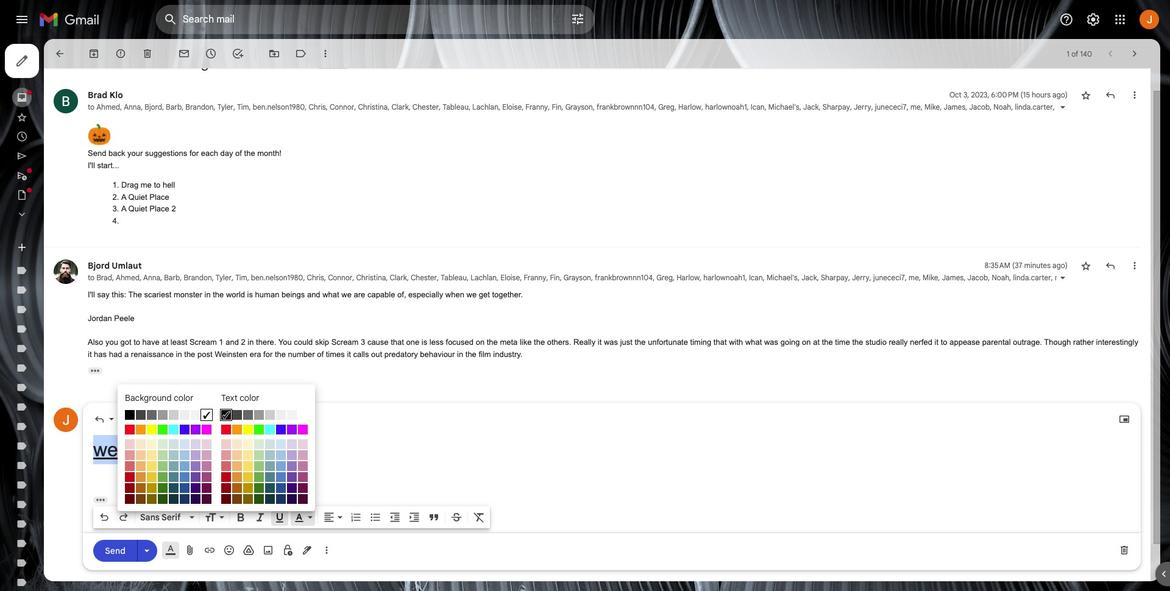 Task type: vqa. For each thing, say whether or not it's contained in the screenshot.
the Label
no



Task type: locate. For each thing, give the bounding box(es) containing it.
rgb (255, 255, 0) cell
[[146, 424, 157, 435], [243, 424, 254, 435]]

2 rgb (116, 27, 71) cell from the left
[[298, 483, 309, 494]]

0 horizontal spatial rgb (69, 129, 142) cell
[[168, 472, 179, 483]]

rgb (0, 255, 0) image left rgb (0, 255, 255) image
[[158, 425, 168, 435]]

1 vertical spatial fin
[[550, 273, 560, 282]]

really
[[574, 338, 596, 347]]

rgb (147, 196, 125) cell left rgb (118, 165, 175) image
[[157, 461, 168, 472]]

at
[[162, 338, 168, 347], [814, 338, 820, 347]]

rgb (111, 168, 220) cell right rgb (118, 165, 175) icon
[[276, 461, 287, 472]]

rgb (166, 77, 121) image right rgb (103, 78, 167) icon
[[202, 473, 212, 482]]

2 rgb (180, 95, 6) cell from the left
[[232, 483, 243, 494]]

rgb (142, 124, 195) cell up rgb (103, 78, 167) image
[[287, 461, 298, 472]]

1 horizontal spatial rgb (234, 209, 220) cell
[[298, 439, 309, 450]]

rgb (255, 217, 102) image for rgb (249, 203, 156) cell for rgb (255, 229, 153) image
[[243, 462, 253, 471]]

2 rgb (255, 0, 255) cell from the left
[[298, 424, 309, 435]]

0 horizontal spatial 2
[[172, 204, 176, 213]]

rgb (7, 55, 99) cell
[[179, 494, 190, 505], [276, 494, 287, 505]]

brad
[[88, 90, 107, 101], [96, 273, 112, 282]]

tyler for bjord
[[218, 102, 234, 112]]

1 rgb (255, 0, 255) cell from the left
[[201, 424, 212, 435]]

rgb (76, 17, 48) image
[[298, 495, 308, 504]]

we inside text box
[[93, 439, 118, 461]]

should
[[124, 439, 181, 461]]

tim up world
[[236, 273, 247, 282]]

rgb (255, 153, 0) cell
[[135, 424, 146, 435], [232, 424, 243, 435]]

rgb (68, 68, 68) cell for rgb (0, 0, 0) image
[[232, 410, 243, 421]]

2 rgb (7, 55, 99) cell from the left
[[276, 494, 287, 505]]

for inside send back your suggestions for each day of the month! i'll start... drag me to hell a quiet place a quiet place 2
[[190, 149, 199, 158]]

1 horizontal spatial we
[[342, 290, 352, 299]]

rgb (147, 196, 125) cell for rgb (182, 215, 168) cell associated with rgb (147, 196, 125) image's rgb (255, 217, 102) cell
[[157, 461, 168, 472]]

it
[[598, 338, 602, 347], [935, 338, 939, 347], [88, 350, 92, 359], [347, 350, 351, 359]]

rgb (244, 204, 204) image
[[125, 440, 135, 449], [221, 440, 231, 449]]

2 rgb (127, 96, 0) cell from the left
[[243, 494, 254, 505]]

1 rgb (142, 124, 195) image from the left
[[191, 462, 201, 471]]

1 rgb (106, 168, 79) image from the left
[[158, 473, 168, 482]]

month! left labels image
[[252, 55, 295, 71]]

2 rgb (127, 96, 0) image from the left
[[243, 495, 253, 504]]

1 rgb (207, 226, 243) image from the left
[[180, 440, 190, 449]]

rgb (0, 0, 255) image
[[180, 425, 190, 435]]

rgb (234, 209, 220) cell for row over rgb (147, 196, 125) image
[[201, 439, 212, 450]]

1 horizontal spatial rgb (162, 196, 201) cell
[[265, 450, 276, 461]]

1 rgb (244, 204, 204) image from the left
[[125, 440, 135, 449]]

rgb (142, 124, 195) image left rgb (194, 123, 160) image
[[191, 462, 201, 471]]

jerry
[[854, 102, 872, 112], [853, 273, 870, 282]]

scariest
[[144, 290, 172, 299]]

clark
[[392, 102, 409, 112], [390, 273, 407, 282]]

michael's for to ahmed , anna , bjord , barb , brandon , tyler , tim , ben.nelson1980 , chris , connor , christina , clark , chester , tableau , lachlan , eloise , franny , fin , grayson , frankbrownnn104 , greg , harlow , harlownoah1 , ican , michael's , jack , sharpay , jerry , junececi7 , me , mike , james , jacob , noah , linda.carter ,
[[769, 102, 800, 112]]

rgb (76, 17, 48) cell for rgb (53, 28, 117) cell for rgb (103, 78, 167) icon
[[201, 494, 212, 505]]

1 rgb (12, 52, 61) cell from the left
[[168, 494, 179, 505]]

0 horizontal spatial rgb (127, 96, 0) cell
[[146, 494, 157, 505]]

calls
[[353, 350, 369, 359]]

rgb (127, 96, 0) image
[[147, 495, 157, 504], [243, 495, 253, 504]]

2 rgb (68, 68, 68) image from the left
[[232, 410, 242, 420]]

rgb (0, 255, 0) image left rgb (0, 255, 255) icon
[[254, 425, 264, 435]]

0 horizontal spatial rgb (180, 167, 214) cell
[[190, 450, 201, 461]]

brandon for bjord
[[186, 102, 214, 112]]

1 horizontal spatial rgb (255, 255, 0) cell
[[243, 424, 254, 435]]

to inside send back your suggestions for each day of the month! i'll start... drag me to hell a quiet place a quiet place 2
[[154, 180, 161, 190]]

rgb (106, 168, 79) cell left rgb (69, 129, 142) image at the bottom left of page
[[254, 472, 265, 483]]

1 rgb (234, 209, 220) cell from the left
[[201, 439, 212, 450]]

1 rgb (255, 242, 204) cell from the left
[[146, 439, 157, 450]]

insert link ‪(⌘k)‬ image
[[204, 545, 216, 557]]

that left with
[[714, 338, 727, 347]]

rgb (180, 95, 6) image
[[232, 484, 242, 493]]

rgb (234, 153, 153) cell
[[124, 450, 135, 461], [221, 450, 232, 461]]

1 rgb (153, 153, 153) image from the left
[[158, 410, 168, 420]]

back to inbox image
[[54, 48, 66, 60]]

0 vertical spatial anna
[[124, 102, 141, 112]]

rgb (0, 0, 255) cell left rgb (153, 0, 255) icon at the bottom left of page
[[276, 424, 287, 435]]

the
[[244, 149, 255, 158], [213, 290, 224, 299], [487, 338, 498, 347], [534, 338, 545, 347], [635, 338, 646, 347], [822, 338, 833, 347], [853, 338, 864, 347], [184, 350, 195, 359], [275, 350, 286, 359], [466, 350, 477, 359]]

0 horizontal spatial rgb (255, 0, 0) cell
[[124, 424, 135, 435]]

1 rgb (32, 18, 77) cell from the left
[[190, 494, 201, 505]]

1 rgb (32, 18, 77) image from the left
[[191, 495, 201, 504]]

1 horizontal spatial rgb (255, 153, 0) cell
[[232, 424, 243, 435]]

1 horizontal spatial at
[[814, 338, 820, 347]]

rgb (204, 0, 0) image
[[125, 473, 135, 482], [221, 473, 231, 482]]

rgb (207, 226, 243) cell for the rgb (142, 124, 195) cell associated with rgb (180, 167, 214) image's the rgb (180, 167, 214) cell
[[276, 439, 287, 450]]

italic ‪(⌘i)‬ image
[[254, 512, 266, 524]]

rgb (180, 167, 214) cell
[[190, 450, 201, 461], [287, 450, 298, 461]]

2 rgb (255, 0, 0) cell from the left
[[221, 424, 232, 435]]

send inside button
[[105, 545, 125, 556]]

numbered list ‪(⌘⇧7)‬ image
[[350, 512, 362, 524]]

rgb (217, 234, 211) cell for rgb (182, 215, 168) cell associated with rgb (147, 196, 125) image
[[157, 439, 168, 450]]

2 rgb (238, 238, 238) cell from the left
[[276, 410, 287, 421]]

what right with
[[746, 338, 762, 347]]

indent less ‪(⌘[)‬ image
[[389, 512, 401, 524]]

1 vertical spatial frankbrownnn104
[[595, 273, 653, 282]]

least
[[171, 338, 187, 347]]

2 rgb (238, 238, 238) image from the left
[[276, 410, 286, 420]]

rgb (180, 167, 214) image
[[287, 451, 297, 460]]

1 vertical spatial franny
[[524, 273, 547, 282]]

rgb (238, 238, 238) cell left rgb (243, 243, 243) image
[[179, 410, 190, 421]]

rgb (153, 0, 255) image
[[191, 425, 201, 435]]

rgb (180, 167, 214) cell right rgb (159, 197, 232) icon
[[287, 450, 298, 461]]

0 vertical spatial noah
[[994, 102, 1012, 112]]

navigation
[[0, 39, 146, 591]]

ago) right the 'minutes'
[[1053, 261, 1068, 270]]

2 rgb (162, 196, 201) cell from the left
[[265, 450, 276, 461]]

rgb (204, 204, 204) image
[[169, 410, 179, 420], [265, 410, 275, 420]]

2 rgb (204, 204, 204) image from the left
[[265, 410, 275, 420]]

rgb (217, 234, 211) cell left rgb (208, 224, 227) icon
[[254, 439, 265, 450]]

era
[[250, 350, 261, 359]]

rgb (217, 210, 233) cell for rgb (180, 167, 214) icon
[[190, 439, 201, 450]]

report spam image
[[115, 48, 127, 60]]

2 rgb (255, 255, 0) image from the left
[[243, 425, 253, 435]]

rgb (32, 18, 77) cell
[[190, 494, 201, 505], [287, 494, 298, 505]]

support image
[[1060, 12, 1074, 27]]

rgb (255, 217, 102) image for rgb (249, 203, 156) cell related to rgb (255, 229, 153) icon on the bottom left
[[147, 462, 157, 471]]

rgb (142, 124, 195) cell left rgb (194, 123, 160) image
[[190, 461, 201, 472]]

barb for anna
[[164, 273, 180, 282]]

rgb (234, 153, 153) image for row on top of rgb (162, 196, 201) image's rgb (244, 204, 204) cell
[[125, 451, 135, 460]]

0 horizontal spatial rgb (159, 197, 232) cell
[[179, 450, 190, 461]]

in down focused
[[457, 350, 464, 359]]

rgb (217, 210, 233) image for rgb (234, 209, 220) image
[[191, 440, 201, 449]]

2 rgb (111, 168, 220) image from the left
[[276, 462, 286, 471]]

0 vertical spatial jacob
[[970, 102, 990, 112]]

discard draft ‪(⌘⇧d)‬ image
[[1119, 545, 1131, 557]]

like
[[520, 338, 532, 347]]

0 vertical spatial fin
[[552, 102, 562, 112]]

rgb (142, 124, 195) image up rgb (103, 78, 167) image
[[287, 462, 297, 471]]

send for send back your suggestions for each day of the month! i'll start... drag me to hell a quiet place a quiet place 2
[[88, 149, 106, 158]]

1
[[1068, 49, 1070, 58], [219, 338, 224, 347]]

1 color from the left
[[174, 393, 194, 404]]

rgb (230, 145, 56) cell up rgb (180, 95, 6) image
[[135, 472, 146, 483]]

rgb (69, 129, 142) cell
[[168, 472, 179, 483], [265, 472, 276, 483]]

0 vertical spatial tim
[[237, 102, 249, 112]]

rgb (53, 28, 117) image
[[191, 484, 201, 493]]

rgb (61, 133, 198) image for rgb (53, 28, 117) cell for rgb (103, 78, 167) image
[[276, 473, 286, 482]]

1 rgb (246, 178, 107) cell from the left
[[135, 461, 146, 472]]

chester for anna
[[411, 273, 437, 282]]

drag
[[121, 180, 139, 190]]

rgb (246, 178, 107) cell right rgb (224, 102, 102) icon
[[232, 461, 243, 472]]

jack
[[804, 102, 819, 112], [802, 273, 818, 282]]

rgb (162, 196, 201) image
[[265, 451, 275, 460]]

greg for to ahmed , anna , bjord , barb , brandon , tyler , tim , ben.nelson1980 , chris , connor , christina , clark , chester , tableau , lachlan , eloise , franny , fin , grayson , frankbrownnn104 , greg , harlow , harlownoah1 , ican , michael's , jack , sharpay , jerry , junececi7 , me , mike , james , jacob , noah , linda.carter ,
[[659, 102, 675, 112]]

2 rgb (244, 204, 204) image from the left
[[221, 440, 231, 449]]

rgb (111, 168, 220) cell for rgb (159, 197, 232) cell associated with the rgb (142, 124, 195) cell associated with rgb (180, 167, 214) icon
[[179, 461, 190, 472]]

2 rgb (234, 153, 153) image from the left
[[221, 451, 231, 460]]

1 rgb (0, 0, 0) cell from the left
[[124, 410, 135, 421]]

rgb (153, 0, 0) image
[[125, 484, 135, 493], [221, 484, 231, 493]]

1 horizontal spatial rgb (255, 0, 255) cell
[[298, 424, 309, 435]]

number
[[288, 350, 315, 359]]

1 horizontal spatial rgb (12, 52, 61) cell
[[265, 494, 276, 505]]

meta
[[500, 338, 518, 347]]

rgb (252, 229, 205) cell
[[135, 439, 146, 450], [232, 439, 243, 450]]

2 rgb (244, 204, 204) cell from the left
[[221, 439, 232, 450]]

2 rgb (255, 242, 204) image from the left
[[243, 440, 253, 449]]

rgb (246, 178, 107) cell
[[135, 461, 146, 472], [232, 461, 243, 472]]

rgb (238, 238, 238) cell for rgb (243, 243, 243) image
[[179, 410, 190, 421]]

rgb (103, 78, 167) cell up rgb (53, 28, 117) icon
[[287, 472, 298, 483]]

rgb (217, 210, 233) cell
[[190, 439, 201, 450], [287, 439, 298, 450]]

0 vertical spatial sharpay
[[823, 102, 851, 112]]

2 rgb (102, 102, 102) cell from the left
[[243, 410, 254, 421]]

rgb (238, 238, 238) cell
[[179, 410, 190, 421], [276, 410, 287, 421]]

rgb (182, 215, 168) cell right rgb (255, 229, 153) icon on the bottom left
[[157, 450, 168, 461]]

klo
[[110, 90, 123, 101]]

to down brad klo
[[88, 102, 95, 112]]

rgb (234, 153, 153) cell up rgb (224, 102, 102) image
[[124, 450, 135, 461]]

rgb (217, 234, 211) cell
[[157, 439, 168, 450], [254, 439, 265, 450]]

0 vertical spatial send
[[88, 149, 106, 158]]

send
[[88, 149, 106, 158], [105, 545, 125, 556]]

rgb (238, 238, 238) cell for rgb (243, 243, 243) icon
[[276, 410, 287, 421]]

me for to brad , ahmed , anna , barb , brandon , tyler , tim , ben.nelson1980 , chris , connor , christina , clark , chester , tableau , lachlan , eloise , franny , fin , grayson , frankbrownnn104 , greg , harlow , harlownoah1 , ican , michael's , jack , sharpay , jerry , junececi7 , me , mike , james , jacob , noah , linda.carter , mariaaawilliams
[[909, 273, 919, 282]]

rgb (180, 95, 6) cell
[[135, 483, 146, 494], [232, 483, 243, 494]]

2 rgb (61, 133, 198) cell from the left
[[276, 472, 287, 483]]

rgb (255, 242, 204) image for rgb (182, 215, 168) cell associated with rgb (147, 196, 125) image rgb (255, 242, 204) cell
[[147, 440, 157, 449]]

rgb (103, 78, 167) cell
[[190, 472, 201, 483], [287, 472, 298, 483]]

2 rgb (180, 167, 214) cell from the left
[[287, 450, 298, 461]]

2 rgb (234, 209, 220) cell from the left
[[298, 439, 309, 450]]

rgb (182, 215, 168) cell for rgb (147, 196, 125) image
[[157, 450, 168, 461]]

rgb (255, 0, 0) image
[[125, 425, 135, 435]]

rgb (76, 17, 48) cell
[[201, 494, 212, 505], [298, 494, 309, 505]]

rgb (191, 144, 0) image
[[243, 484, 253, 493]]

rgb (19, 79, 92) image
[[265, 484, 275, 493]]

rgb (162, 196, 201) image
[[169, 451, 179, 460]]

rgb (191, 144, 0) image
[[147, 484, 157, 493]]

None search field
[[156, 5, 595, 34]]

in right 'monster'
[[205, 290, 211, 299]]

rgb (118, 165, 175) image
[[169, 462, 179, 471]]

rgb (255, 242, 204) cell
[[146, 439, 157, 450], [243, 439, 254, 450]]

rgb (0, 0, 0) cell for row on top of rgb (0, 255, 255) icon
[[221, 410, 232, 421]]

2 rgb (61, 133, 198) image from the left
[[276, 473, 286, 482]]

0 horizontal spatial rgb (76, 17, 48) cell
[[201, 494, 212, 505]]

rgb (76, 17, 48) cell down rgb (116, 27, 71) icon
[[298, 494, 309, 505]]

rgb (159, 197, 232) cell for the rgb (142, 124, 195) cell associated with rgb (180, 167, 214) image
[[276, 450, 287, 461]]

rgb (230, 145, 56) cell for rgb (191, 144, 0) cell related to rgb (127, 96, 0) cell related to rgb (120, 63, 4) icon
[[232, 472, 243, 483]]

ago) inside cell
[[1053, 261, 1068, 270]]

rgb (0, 0, 255) cell right rgb (0, 255, 255) image
[[179, 424, 190, 435]]

harlow for to ahmed , anna , bjord , barb , brandon , tyler , tim , ben.nelson1980 , chris , connor , christina , clark , chester , tableau , lachlan , eloise , franny , fin , grayson , frankbrownnn104 , greg , harlow , harlownoah1 , ican , michael's , jack , sharpay , jerry , junececi7 , me , mike , james , jacob , noah , linda.carter ,
[[679, 102, 702, 112]]

3,
[[964, 90, 970, 99]]

rgb (255, 255, 255) image
[[202, 410, 212, 420], [298, 410, 308, 420]]

on right going
[[803, 338, 811, 347]]

0 horizontal spatial rgb (194, 123, 160) cell
[[201, 461, 212, 472]]

rgb (241, 194, 50) cell
[[146, 472, 157, 483], [243, 472, 254, 483]]

rgb (0, 255, 0) image
[[158, 425, 168, 435], [254, 425, 264, 435]]

rgb (147, 196, 125) cell for rgb (255, 217, 102) cell for rgb (147, 196, 125) icon's rgb (182, 215, 168) cell
[[254, 461, 265, 472]]

1 horizontal spatial rgb (255, 255, 255) image
[[298, 410, 308, 420]]

rgb (252, 229, 205) cell for rgb (182, 215, 168) cell associated with rgb (147, 196, 125) image rgb (255, 242, 204) cell
[[135, 439, 146, 450]]

1 rgb (0, 255, 0) cell from the left
[[157, 424, 168, 435]]

oct 3, 2023, 6:00 pm (15 hours ago) cell
[[950, 89, 1068, 101]]

1 rgb (53, 28, 117) cell from the left
[[190, 483, 201, 494]]

rgb (255, 229, 153) cell for rgb (249, 203, 156) cell for rgb (255, 229, 153) image
[[243, 450, 254, 461]]

send inside send back your suggestions for each day of the month! i'll start... drag me to hell a quiet place a quiet place 2
[[88, 149, 106, 158]]

rgb (207, 226, 243) image up rgb (159, 197, 232) icon
[[276, 440, 286, 449]]

rgb (102, 102, 102) cell
[[146, 410, 157, 421], [243, 410, 254, 421]]

rgb (0, 0, 255) cell
[[179, 424, 190, 435], [276, 424, 287, 435]]

rgb (255, 229, 153) cell
[[146, 450, 157, 461], [243, 450, 254, 461]]

rgb (127, 96, 0) cell left rgb (39, 78, 19) icon
[[146, 494, 157, 505]]

1 rgb (217, 234, 211) cell from the left
[[157, 439, 168, 450]]

rgb (0, 0, 0) cell up rgb (255, 0, 0) image at left
[[221, 410, 232, 421]]

anna up scariest on the left of the page
[[143, 273, 160, 282]]

rgb (204, 204, 204) cell up rgb (0, 255, 255) icon
[[265, 410, 276, 421]]

rgb (213, 166, 189) cell
[[201, 450, 212, 461], [298, 450, 309, 461]]

rgb (56, 118, 29) cell
[[157, 483, 168, 494], [254, 483, 265, 494]]

1 horizontal spatial rgb (255, 153, 0) image
[[232, 425, 242, 435]]

we left the are
[[342, 290, 352, 299]]

have
[[142, 338, 160, 347]]

we
[[342, 290, 352, 299], [467, 290, 477, 299], [93, 439, 118, 461]]

0 horizontal spatial rgb (217, 210, 233) image
[[191, 440, 201, 449]]

bjord umlaut down background
[[123, 414, 173, 425]]

unfortunate
[[648, 338, 688, 347]]

linda.carter down hours
[[1016, 102, 1054, 112]]

harlow
[[679, 102, 702, 112], [677, 273, 700, 282]]

rgb (102, 0, 0) image
[[221, 495, 231, 504]]

to left hell
[[154, 180, 161, 190]]

industry.
[[493, 350, 523, 359]]

1 horizontal spatial rgb (7, 55, 99) cell
[[276, 494, 287, 505]]

0 vertical spatial grayson
[[566, 102, 593, 112]]

0 horizontal spatial rgb (255, 217, 102) image
[[147, 462, 157, 471]]

rgb (153, 0, 0) cell
[[124, 483, 135, 494], [221, 483, 232, 494]]

it left has
[[88, 350, 92, 359]]

1 horizontal spatial rgb (0, 255, 255) cell
[[265, 424, 276, 435]]

rgb (0, 255, 0) cell left rgb (0, 255, 255) image
[[157, 424, 168, 435]]

show trimmed content image
[[88, 368, 102, 374], [93, 497, 108, 504]]

0 horizontal spatial at
[[162, 338, 168, 347]]

rgb (182, 215, 168) image left rgb (162, 196, 201) icon on the left bottom of the page
[[254, 451, 264, 460]]

color up rgb (243, 243, 243) image
[[174, 393, 194, 404]]

text
[[221, 393, 238, 404]]

is
[[247, 290, 253, 299], [422, 338, 428, 347]]

rgb (255, 255, 0) cell down rgb (102, 102, 102) icon
[[146, 424, 157, 435]]

rgb (102, 102, 102) cell for rgb (0, 0, 0) icon rgb (68, 68, 68) cell
[[146, 410, 157, 421]]

1 vertical spatial sharpay
[[821, 273, 849, 282]]

rgb (120, 63, 4) cell
[[135, 494, 146, 505], [232, 494, 243, 505]]

1 vertical spatial send
[[105, 545, 125, 556]]

0 horizontal spatial rgb (252, 229, 205) cell
[[135, 439, 146, 450]]

linda.carter
[[1016, 102, 1054, 112], [1014, 273, 1052, 282]]

rgb (244, 204, 204) cell
[[124, 439, 135, 450], [221, 439, 232, 450]]

rgb (255, 255, 0) image down rgb (102, 102, 102) image
[[243, 425, 253, 435]]

lachlan
[[473, 102, 499, 112], [471, 273, 497, 282]]

2 rgb (252, 229, 205) cell from the left
[[232, 439, 243, 450]]

0 vertical spatial jack
[[804, 102, 819, 112]]

james
[[944, 102, 966, 112], [943, 273, 964, 282]]

move to image
[[268, 48, 281, 60]]

rgb (255, 229, 153) image
[[147, 451, 157, 460]]

rgb (207, 226, 243) cell
[[179, 439, 190, 450], [276, 439, 287, 450]]

0 vertical spatial show trimmed content image
[[88, 368, 102, 374]]

rgb (166, 77, 121) cell
[[201, 472, 212, 483], [298, 472, 309, 483]]

though
[[1045, 338, 1072, 347]]

halloween watching movie month!
[[88, 55, 295, 71]]

rgb (12, 52, 61) cell
[[168, 494, 179, 505], [265, 494, 276, 505]]

1 horizontal spatial rgb (153, 153, 153) image
[[254, 410, 264, 420]]

for down there.
[[263, 350, 273, 359]]

rgb (230, 145, 56) image
[[136, 473, 146, 482]]

rgb (153, 153, 153) cell
[[157, 410, 168, 421], [254, 410, 265, 421]]

rgb (102, 102, 102) image
[[147, 410, 157, 420]]

rgb (255, 255, 255) image for row on top of rgb (0, 255, 255) image
[[202, 410, 212, 420]]

ican
[[751, 102, 765, 112], [749, 273, 763, 282]]

1 horizontal spatial for
[[263, 350, 273, 359]]

rgb (147, 196, 125) image
[[158, 462, 168, 471]]

rgb (255, 255, 0) cell down rgb (102, 102, 102) image
[[243, 424, 254, 435]]

1 rgb (224, 102, 102) cell from the left
[[124, 461, 135, 472]]

rgb (255, 0, 255) cell right rgb (153, 0, 255) image
[[201, 424, 212, 435]]

rgb (238, 238, 238) image for rgb (204, 204, 204) cell related to rgb (238, 238, 238) cell associated with rgb (243, 243, 243) icon
[[276, 410, 286, 420]]

rgb (182, 215, 168) image right rgb (255, 229, 153) icon on the bottom left
[[158, 451, 168, 460]]

brandon up 'monster'
[[184, 273, 212, 282]]

1 horizontal spatial rgb (153, 0, 255) cell
[[287, 424, 298, 435]]

sharpay for to ahmed , anna , bjord , barb , brandon , tyler , tim , ben.nelson1980 , chris , connor , christina , clark , chester , tableau , lachlan , eloise , franny , fin , grayson , frankbrownnn104 , greg , harlow , harlownoah1 , ican , michael's , jack , sharpay , jerry , junececi7 , me , mike , james , jacob , noah , linda.carter ,
[[823, 102, 851, 112]]

rgb (255, 153, 0) image right rgb (255, 0, 0) icon
[[136, 425, 146, 435]]

0 horizontal spatial rgb (19, 79, 92) cell
[[168, 483, 179, 494]]

1 horizontal spatial rgb (19, 79, 92) cell
[[265, 483, 276, 494]]

0 vertical spatial me
[[911, 102, 921, 112]]

is inside also you got to have at least scream 1 and 2 in there. you could skip scream 3 cause that one is less focused on the meta like the others. really it was just the unfortunate timing that with what was going on at the time the studio really nerfed it to appease parental outrage. though rather interestingly it has had a renaissance in the post weinsten era for the number of times it calls out predatory behaviour in the film industry.
[[422, 338, 428, 347]]

rgb (252, 229, 205) image
[[136, 440, 146, 449], [232, 440, 242, 449]]

rgb (68, 68, 68) cell for rgb (0, 0, 0) icon
[[135, 410, 146, 421]]

noah
[[994, 102, 1012, 112], [992, 273, 1010, 282]]

rgb (106, 168, 79) cell right rgb (241, 194, 50) image
[[157, 472, 168, 483]]

2 rgb (255, 217, 102) image from the left
[[243, 462, 253, 471]]

1 vertical spatial eloise
[[501, 273, 520, 282]]

brandon down 'halloween watching movie month!'
[[186, 102, 214, 112]]

0 vertical spatial michael's
[[769, 102, 800, 112]]

rgb (32, 18, 77) cell left rgb (76, 17, 48) icon
[[287, 494, 298, 505]]

rgb (180, 95, 6) cell for rgb (120, 63, 4) cell corresponding to row under rgb (69, 129, 142) image at the bottom left of page's rgb (153, 0, 0) cell
[[232, 483, 243, 494]]

rgb (19, 79, 92) cell
[[168, 483, 179, 494], [265, 483, 276, 494]]

1 rgb (111, 168, 220) image from the left
[[180, 462, 190, 471]]

strikethrough ‪(⌘⇧x)‬ image
[[451, 512, 463, 524]]

formatting options toolbar
[[93, 507, 490, 529]]

rgb (111, 168, 220) image
[[180, 462, 190, 471], [276, 462, 286, 471]]

rgb (182, 215, 168) cell
[[157, 450, 168, 461], [254, 450, 265, 461]]

1 horizontal spatial rgb (208, 224, 227) cell
[[265, 439, 276, 450]]

rgb (255, 0, 255) image
[[298, 425, 308, 435]]

appease
[[950, 338, 981, 347]]

mark as unread image
[[178, 48, 190, 60]]

rgb (255, 255, 0) cell for rgb (255, 153, 0) 'cell' associated with rgb (255, 0, 0) icon
[[146, 424, 157, 435]]

1 horizontal spatial rgb (252, 229, 205) image
[[232, 440, 242, 449]]

rgb (153, 0, 255) cell for the rgb (0, 0, 255) cell for rgb (0, 0, 255) image's rgb (0, 255, 255) cell
[[287, 424, 298, 435]]

watching
[[154, 55, 209, 71]]

2 rgb (241, 194, 50) cell from the left
[[243, 472, 254, 483]]

rgb (61, 133, 198) image
[[180, 473, 190, 482], [276, 473, 286, 482]]

rgb (159, 197, 232) cell
[[179, 450, 190, 461], [276, 450, 287, 461]]

for
[[190, 149, 199, 158], [263, 350, 273, 359]]

tableau
[[443, 102, 469, 112], [441, 273, 467, 282]]

rgb (120, 63, 4) cell for rgb (153, 0, 0) cell corresponding to row below rgb (69, 129, 142) icon
[[135, 494, 146, 505]]

a
[[124, 350, 129, 359]]

rgb (252, 229, 205) image for row on top of rgb (162, 196, 201) image's rgb (244, 204, 204) cell
[[136, 440, 146, 449]]

1 rgb (182, 215, 168) image from the left
[[158, 451, 168, 460]]

0 horizontal spatial rgb (246, 178, 107) image
[[136, 462, 146, 471]]

rgb (191, 144, 0) cell for rgb (127, 96, 0) cell related to rgb (120, 63, 4) icon
[[243, 483, 254, 494]]

mike
[[925, 102, 941, 112], [923, 273, 939, 282]]

rgb (102, 102, 102) cell down background
[[146, 410, 157, 421]]

outrage.
[[1014, 338, 1043, 347]]

rgb (147, 196, 125) cell
[[157, 461, 168, 472], [254, 461, 265, 472]]

1 vertical spatial chester
[[411, 273, 437, 282]]

1 rgb (61, 133, 198) cell from the left
[[179, 472, 190, 483]]

rgb (102, 0, 0) image
[[125, 495, 135, 504]]

2 rgb (118, 165, 175) cell from the left
[[265, 461, 276, 472]]

remove formatting ‪(⌘\)‬ image
[[473, 512, 485, 524]]

2 rgb (246, 178, 107) cell from the left
[[232, 461, 243, 472]]

0 vertical spatial tyler
[[218, 102, 234, 112]]

in
[[205, 290, 211, 299], [248, 338, 254, 347], [457, 350, 464, 359]]

0 vertical spatial chris
[[309, 102, 326, 112]]

1 rgb (204, 0, 0) image from the left
[[125, 473, 135, 482]]

0 horizontal spatial rgb (182, 215, 168) image
[[158, 451, 168, 460]]

rgb (153, 153, 153) image right rgb (102, 102, 102) icon
[[158, 410, 168, 420]]

rgb (102, 102, 102) image
[[243, 410, 253, 420]]

2 rgb (255, 242, 204) cell from the left
[[243, 439, 254, 450]]

jack for to brad , ahmed , anna , barb , brandon , tyler , tim , ben.nelson1980 , chris , connor , christina , clark , chester , tableau , lachlan , eloise , franny , fin , grayson , frankbrownnn104 , greg , harlow , harlownoah1 , ican , michael's , jack , sharpay , jerry , junececi7 , me , mike , james , jacob , noah , linda.carter , mariaaawilliams
[[802, 273, 818, 282]]

rgb (230, 145, 56) cell left rgb (241, 194, 50) icon
[[232, 472, 243, 483]]

2 rgb (208, 224, 227) cell from the left
[[265, 439, 276, 450]]

rgb (243, 243, 243) cell for rgb (238, 238, 238) cell associated with rgb (243, 243, 243) icon
[[287, 410, 298, 421]]

2 rgb (142, 124, 195) cell from the left
[[287, 461, 298, 472]]

rgb (0, 0, 0) cell up rgb (255, 0, 0) icon
[[124, 410, 135, 421]]

jordan peele
[[88, 314, 135, 323]]

Message Body text field
[[93, 435, 1131, 487]]

rgb (234, 209, 220) cell
[[201, 439, 212, 450], [298, 439, 309, 450]]

1 horizontal spatial rgb (182, 215, 168) image
[[254, 451, 264, 460]]

sans serif option
[[138, 512, 187, 524]]

rgb (204, 0, 0) image down rgb (224, 102, 102) icon
[[221, 473, 231, 482]]

rgb (39, 78, 19) image
[[254, 495, 264, 504]]

rgb (153, 0, 255) image
[[287, 425, 297, 435]]

0 vertical spatial 1
[[1068, 49, 1070, 58]]

place
[[150, 192, 169, 202], [150, 204, 169, 213]]

inbox
[[320, 59, 338, 68]]

more image
[[320, 48, 332, 60]]

rgb (204, 204, 204) cell
[[168, 410, 179, 421], [265, 410, 276, 421]]

rgb (153, 153, 153) cell for rgb (102, 102, 102) image
[[254, 410, 265, 421]]

brad up say
[[96, 273, 112, 282]]

rgb (106, 168, 79) cell for rgb (147, 196, 125) cell for rgb (182, 215, 168) cell associated with rgb (147, 196, 125) image's rgb (255, 217, 102) cell
[[157, 472, 168, 483]]

rgb (0, 0, 0) cell
[[124, 410, 135, 421], [221, 410, 232, 421]]

1 rgb (249, 203, 156) cell from the left
[[135, 450, 146, 461]]

2 rgb (0, 255, 0) cell from the left
[[254, 424, 265, 435]]

rgb (194, 123, 160) cell for the rgb (142, 124, 195) cell associated with rgb (180, 167, 214) icon the rgb (180, 167, 214) cell
[[201, 461, 212, 472]]

rgb (255, 255, 0) cell for rgb (255, 153, 0) 'cell' related to rgb (255, 0, 0) image at left
[[243, 424, 254, 435]]

rgb (153, 0, 0) image up rgb (102, 0, 0) image
[[221, 484, 231, 493]]

rgb (116, 27, 71) cell for rgb (76, 17, 48) cell associated with rgb (53, 28, 117) cell for rgb (103, 78, 167) image
[[298, 483, 309, 494]]

rgb (255, 229, 153) image
[[243, 451, 253, 460]]

rgb (255, 0, 0) cell
[[124, 424, 135, 435], [221, 424, 232, 435]]

rgb (61, 133, 198) cell
[[179, 472, 190, 483], [276, 472, 287, 483]]

rgb (118, 165, 175) image
[[265, 462, 275, 471]]

0 vertical spatial tableau
[[443, 102, 469, 112]]

1 rgb (243, 243, 243) cell from the left
[[190, 410, 201, 421]]

2 rgb (255, 255, 0) cell from the left
[[243, 424, 254, 435]]

rgb (224, 102, 102) image
[[221, 462, 231, 471]]

rgb (0, 255, 255) cell
[[168, 424, 179, 435], [265, 424, 276, 435]]

rgb (217, 234, 211) image
[[254, 440, 264, 449]]

2 rgb (255, 153, 0) image from the left
[[232, 425, 242, 435]]

rgb (230, 145, 56) cell
[[135, 472, 146, 483], [232, 472, 243, 483]]

1 rgb (213, 166, 189) cell from the left
[[201, 450, 212, 461]]

1 vertical spatial ben.nelson1980
[[251, 273, 303, 282]]

2 rgb (53, 28, 117) cell from the left
[[287, 483, 298, 494]]

rgb (194, 123, 160) cell
[[201, 461, 212, 472], [298, 461, 309, 472]]

1 horizontal spatial 1
[[1068, 49, 1070, 58]]

of inside also you got to have at least scream 1 and 2 in there. you could skip scream 3 cause that one is less focused on the meta like the others. really it was just the unfortunate timing that with what was going on at the time the studio really nerfed it to appease parental outrage. though rather interestingly it has had a renaissance in the post weinsten era for the number of times it calls out predatory behaviour in the film industry.
[[317, 350, 324, 359]]

and
[[307, 290, 321, 299], [226, 338, 239, 347]]

1 rgb (204, 204, 204) cell from the left
[[168, 410, 179, 421]]

row up rgb (147, 196, 125) icon
[[221, 450, 309, 461]]

jacob for to ahmed , anna , bjord , barb , brandon , tyler , tim , ben.nelson1980 , chris , connor , christina , clark , chester , tableau , lachlan , eloise , franny , fin , grayson , frankbrownnn104 , greg , harlow , harlownoah1 , ican , michael's , jack , sharpay , jerry , junececi7 , me , mike , james , jacob , noah , linda.carter ,
[[970, 102, 990, 112]]

rgb (19, 79, 92) cell down rgb (69, 129, 142) image at the bottom left of page
[[265, 483, 276, 494]]

rgb (224, 102, 102) cell for rgb (249, 203, 156) cell for rgb (255, 229, 153) image
[[221, 461, 232, 472]]

rgb (142, 124, 195) image for the rgb (142, 124, 195) cell associated with rgb (180, 167, 214) image's the rgb (180, 167, 214) cell
[[287, 462, 297, 471]]

2 rgb (153, 153, 153) cell from the left
[[254, 410, 265, 421]]

0 horizontal spatial rgb (207, 226, 243) cell
[[179, 439, 190, 450]]

rgb (166, 77, 121) image up rgb (116, 27, 71) icon
[[298, 473, 308, 482]]

1 rgb (0, 255, 0) image from the left
[[158, 425, 168, 435]]

really
[[889, 338, 908, 347]]

1 horizontal spatial rgb (153, 153, 153) cell
[[254, 410, 265, 421]]

0 horizontal spatial rgb (120, 63, 4) cell
[[135, 494, 146, 505]]

rgb (182, 215, 168) cell for rgb (147, 196, 125) icon
[[254, 450, 265, 461]]

james for to ahmed , anna , bjord , barb , brandon , tyler , tim , ben.nelson1980 , chris , connor , christina , clark , chester , tableau , lachlan , eloise , franny , fin , grayson , frankbrownnn104 , greg , harlow , harlownoah1 , ican , michael's , jack , sharpay , jerry , junececi7 , me , mike , james , jacob , noah , linda.carter ,
[[944, 102, 966, 112]]

0 horizontal spatial rgb (255, 255, 255) image
[[202, 410, 212, 420]]

oct 3, 2023, 6:00 pm (15 hours ago)
[[950, 90, 1068, 99]]

2 down hell
[[172, 204, 176, 213]]

1 horizontal spatial rgb (56, 118, 29) cell
[[254, 483, 265, 494]]

1 rgb (69, 129, 142) cell from the left
[[168, 472, 179, 483]]

0 vertical spatial barb
[[166, 102, 182, 112]]

1 rgb (241, 194, 50) cell from the left
[[146, 472, 157, 483]]

rgb (238, 238, 238) image
[[180, 410, 190, 420], [276, 410, 286, 420]]

1 inside also you got to have at least scream 1 and 2 in there. you could skip scream 3 cause that one is less focused on the meta like the others. really it was just the unfortunate timing that with what was going on at the time the studio really nerfed it to appease parental outrage. though rather interestingly it has had a renaissance in the post weinsten era for the number of times it calls out predatory behaviour in the film industry.
[[219, 338, 224, 347]]

rgb (255, 255, 255) image right rgb (243, 243, 243) image
[[202, 410, 212, 420]]

1 horizontal spatial in
[[248, 338, 254, 347]]

rgb (127, 96, 0) image left rgb (39, 78, 19) image
[[243, 495, 253, 504]]

rgb (61, 133, 198) image for rgb (53, 28, 117) cell for rgb (103, 78, 167) icon
[[180, 473, 190, 482]]

rgb (102, 0, 0) cell
[[124, 494, 135, 505], [221, 494, 232, 505]]

rgb (204, 204, 204) image for rgb (243, 243, 243) image's rgb (238, 238, 238) cell rgb (204, 204, 204) cell
[[169, 410, 179, 420]]

scream
[[190, 338, 217, 347], [332, 338, 359, 347]]

rgb (180, 167, 214) image
[[191, 451, 201, 460]]

1 vertical spatial brandon
[[184, 273, 212, 282]]

rgb (142, 124, 195) image for the rgb (142, 124, 195) cell associated with rgb (180, 167, 214) icon the rgb (180, 167, 214) cell
[[191, 462, 201, 471]]

rgb (255, 217, 102) cell
[[146, 461, 157, 472], [243, 461, 254, 472]]

0 horizontal spatial rgb (234, 153, 153) cell
[[124, 450, 135, 461]]

1 rgb (127, 96, 0) cell from the left
[[146, 494, 157, 505]]

rgb (243, 243, 243) image
[[287, 410, 297, 420]]

1 rgb (153, 153, 153) cell from the left
[[157, 410, 168, 421]]

2 rgb (204, 204, 204) cell from the left
[[265, 410, 276, 421]]

rgb (53, 28, 117) cell for rgb (103, 78, 167) icon
[[190, 483, 201, 494]]

rgb (191, 144, 0) cell
[[146, 483, 157, 494], [243, 483, 254, 494]]

rgb (255, 255, 0) image
[[147, 425, 157, 435], [243, 425, 253, 435]]

0 horizontal spatial rgb (204, 204, 204) cell
[[168, 410, 179, 421]]

rgb (53, 28, 117) cell
[[190, 483, 201, 494], [287, 483, 298, 494]]

rgb (207, 226, 243) cell up rgb (159, 197, 232) icon
[[276, 439, 287, 450]]

rgb (32, 18, 77) image left rgb (76, 17, 48) image
[[191, 495, 201, 504]]

rgb (0, 0, 0) image
[[221, 410, 231, 420]]

rgb (53, 28, 117) cell for rgb (103, 78, 167) image
[[287, 483, 298, 494]]

rgb (106, 168, 79) image
[[158, 473, 168, 482], [254, 473, 264, 482]]

rgb (255, 217, 102) image up rgb (241, 194, 50) icon
[[243, 462, 253, 471]]

capable
[[368, 290, 395, 299]]

0 horizontal spatial rgb (234, 153, 153) image
[[125, 451, 135, 460]]

frankbrownnn104 for to ahmed , anna , bjord , barb , brandon , tyler , tim , ben.nelson1980 , chris , connor , christina , clark , chester , tableau , lachlan , eloise , franny , fin , grayson , frankbrownnn104 , greg , harlow , harlownoah1 , ican , michael's , jack , sharpay , jerry , junececi7 , me , mike , james , jacob , noah , linda.carter ,
[[597, 102, 655, 112]]

0 horizontal spatial rgb (255, 229, 153) cell
[[146, 450, 157, 461]]

insert photo image
[[262, 545, 274, 557]]

1 horizontal spatial rgb (142, 124, 195) cell
[[287, 461, 298, 472]]

rgb (241, 194, 50) cell right rgb (230, 145, 56) image in the bottom left of the page
[[243, 472, 254, 483]]

1 vertical spatial month!
[[257, 149, 282, 158]]

rgb (12, 52, 61) image
[[169, 495, 179, 504], [265, 495, 275, 504]]

1 of 140
[[1068, 49, 1093, 58]]

1 rgb (255, 255, 0) image from the left
[[147, 425, 157, 435]]

1 horizontal spatial rgb (53, 28, 117) cell
[[287, 483, 298, 494]]

2 rgb (230, 145, 56) cell from the left
[[232, 472, 243, 483]]

rgb (246, 178, 107) image
[[136, 462, 146, 471], [232, 462, 242, 471]]

rgb (234, 209, 220) cell up rgb (213, 166, 189) image
[[201, 439, 212, 450]]

rgb (204, 204, 204) image for rgb (204, 204, 204) cell related to rgb (238, 238, 238) cell associated with rgb (243, 243, 243) icon
[[265, 410, 275, 420]]

junececi7 for to brad , ahmed , anna , barb , brandon , tyler , tim , ben.nelson1980 , chris , connor , christina , clark , chester , tableau , lachlan , eloise , franny , fin , grayson , frankbrownnn104 , greg , harlow , harlownoah1 , ican , michael's , jack , sharpay , jerry , junececi7 , me , mike , james , jacob , noah , linda.carter , mariaaawilliams
[[874, 273, 905, 282]]

the left time
[[822, 338, 833, 347]]

1 horizontal spatial rgb (12, 52, 61) image
[[265, 495, 275, 504]]

redo ‪(⌘y)‬ image
[[118, 512, 130, 524]]

rgb (68, 68, 68) image
[[136, 410, 146, 420], [232, 410, 242, 420]]

ben.nelson1980 down "move to" icon
[[253, 102, 305, 112]]

rgb (0, 255, 0) cell
[[157, 424, 168, 435], [254, 424, 265, 435]]

fin for anna
[[550, 273, 560, 282]]

gmail image
[[39, 7, 105, 32]]

rgb (208, 224, 227) cell up rgb (162, 196, 201) icon on the left bottom of the page
[[265, 439, 276, 450]]

rgb (207, 226, 243) image up rgb (159, 197, 232) image
[[180, 440, 190, 449]]

what inside also you got to have at least scream 1 and 2 in there. you could skip scream 3 cause that one is less focused on the meta like the others. really it was just the unfortunate timing that with what was going on at the time the studio really nerfed it to appease parental outrage. though rather interestingly it has had a renaissance in the post weinsten era for the number of times it calls out predatory behaviour in the film industry.
[[746, 338, 762, 347]]

1 horizontal spatial rgb (255, 217, 102) cell
[[243, 461, 254, 472]]

rgb (208, 224, 227) image
[[265, 440, 275, 449]]

1 rgb (106, 168, 79) cell from the left
[[157, 472, 168, 483]]

rgb (162, 196, 201) cell
[[168, 450, 179, 461], [265, 450, 276, 461]]

1 rgb (19, 79, 92) cell from the left
[[168, 483, 179, 494]]

rgb (166, 77, 121) cell up rgb (116, 27, 71) icon
[[298, 472, 309, 483]]

1 horizontal spatial rgb (147, 196, 125) cell
[[254, 461, 265, 472]]

rgb (243, 243, 243) image
[[191, 410, 201, 420]]

rgb (116, 27, 71) cell
[[201, 483, 212, 494], [298, 483, 309, 494]]

rgb (39, 78, 19) cell
[[157, 494, 168, 505], [254, 494, 265, 505]]

1 horizontal spatial scream
[[332, 338, 359, 347]]

rgb (204, 204, 204) cell for rgb (238, 238, 238) cell associated with rgb (243, 243, 243) icon
[[265, 410, 276, 421]]

rgb (244, 204, 204) cell down rgb (255, 0, 0) image at left
[[221, 439, 232, 450]]

1 rgb (255, 255, 255) image from the left
[[202, 410, 212, 420]]

frankbrownnn104 for to brad , ahmed , anna , barb , brandon , tyler , tim , ben.nelson1980 , chris , connor , christina , clark , chester , tableau , lachlan , eloise , franny , fin , grayson , frankbrownnn104 , greg , harlow , harlownoah1 , ican , michael's , jack , sharpay , jerry , junececi7 , me , mike , james , jacob , noah , linda.carter , mariaaawilliams
[[595, 273, 653, 282]]

each
[[201, 149, 218, 158]]

,
[[120, 102, 122, 112], [141, 102, 143, 112], [162, 102, 164, 112], [182, 102, 184, 112], [214, 102, 216, 112], [234, 102, 235, 112], [249, 102, 251, 112], [305, 102, 307, 112], [326, 102, 328, 112], [354, 102, 356, 112], [388, 102, 390, 112], [409, 102, 411, 112], [439, 102, 441, 112], [469, 102, 471, 112], [499, 102, 501, 112], [522, 102, 524, 112], [548, 102, 550, 112], [562, 102, 564, 112], [593, 102, 595, 112], [655, 102, 657, 112], [675, 102, 677, 112], [702, 102, 704, 112], [747, 102, 749, 112], [765, 102, 767, 112], [800, 102, 802, 112], [819, 102, 821, 112], [851, 102, 853, 112], [872, 102, 874, 112], [907, 102, 909, 112], [921, 102, 923, 112], [941, 102, 942, 112], [966, 102, 968, 112], [990, 102, 992, 112], [1012, 102, 1014, 112], [1054, 102, 1055, 112], [112, 273, 114, 282], [140, 273, 141, 282], [160, 273, 162, 282], [180, 273, 182, 282], [212, 273, 214, 282], [232, 273, 234, 282], [247, 273, 249, 282], [303, 273, 305, 282], [324, 273, 326, 282], [353, 273, 355, 282], [386, 273, 388, 282], [407, 273, 409, 282], [437, 273, 439, 282], [467, 273, 469, 282], [497, 273, 499, 282], [520, 273, 522, 282], [547, 273, 549, 282], [560, 273, 562, 282], [591, 273, 593, 282], [653, 273, 655, 282], [673, 273, 675, 282], [700, 273, 702, 282], [746, 273, 747, 282], [763, 273, 765, 282], [798, 273, 800, 282], [818, 273, 819, 282], [849, 273, 851, 282], [870, 273, 872, 282], [905, 273, 907, 282], [919, 273, 921, 282], [939, 273, 941, 282], [964, 273, 966, 282], [989, 273, 991, 282], [1010, 273, 1012, 282], [1052, 273, 1054, 282]]

brad left klo
[[88, 90, 107, 101]]

2 rgb (166, 77, 121) image from the left
[[298, 473, 308, 482]]

peele
[[114, 314, 135, 323]]

0 horizontal spatial rgb (255, 0, 255) cell
[[201, 424, 212, 435]]

rgb (234, 153, 153) image
[[125, 451, 135, 460], [221, 451, 231, 460]]

0 horizontal spatial we
[[93, 439, 118, 461]]

2 rgb (19, 79, 92) cell from the left
[[265, 483, 276, 494]]

rgb (213, 166, 189) cell for rgb (194, 123, 160) cell related to the rgb (142, 124, 195) cell associated with rgb (180, 167, 214) icon the rgb (180, 167, 214) cell
[[201, 450, 212, 461]]

row
[[124, 410, 212, 421], [221, 410, 309, 421], [124, 424, 212, 435], [221, 424, 309, 435], [124, 439, 212, 450], [221, 439, 309, 450], [124, 450, 212, 461], [221, 450, 309, 461], [124, 461, 212, 472], [221, 461, 309, 472], [124, 472, 212, 483], [221, 472, 309, 483], [124, 483, 212, 494], [221, 483, 309, 494], [124, 494, 212, 505], [221, 494, 309, 505]]

for inside also you got to have at least scream 1 and 2 in there. you could skip scream 3 cause that one is less focused on the meta like the others. really it was just the unfortunate timing that with what was going on at the time the studio really nerfed it to appease parental outrage. though rather interestingly it has had a renaissance in the post weinsten era for the number of times it calls out predatory behaviour in the film industry.
[[263, 350, 273, 359]]

1 ago) from the top
[[1053, 90, 1068, 99]]

1 horizontal spatial rgb (153, 0, 0) image
[[221, 484, 231, 493]]

0 horizontal spatial rgb (103, 78, 167) cell
[[190, 472, 201, 483]]

color
[[174, 393, 194, 404], [240, 393, 259, 404]]

mike for to brad , ahmed , anna , barb , brandon , tyler , tim , ben.nelson1980 , chris , connor , christina , clark , chester , tableau , lachlan , eloise , franny , fin , grayson , frankbrownnn104 , greg , harlow , harlownoah1 , ican , michael's , jack , sharpay , jerry , junececi7 , me , mike , james , jacob , noah , linda.carter , mariaaawilliams
[[923, 273, 939, 282]]

rgb (11, 83, 148) cell
[[179, 483, 190, 494], [276, 483, 287, 494]]

1 rgb (103, 78, 167) cell from the left
[[190, 472, 201, 483]]

bulleted list ‪(⌘⇧8)‬ image
[[370, 512, 382, 524]]

1 rgb (208, 224, 227) cell from the left
[[168, 439, 179, 450]]

rgb (0, 255, 255) cell for rgb (0, 0, 255) icon
[[168, 424, 179, 435]]

jacob down 8:35 am on the top of page
[[968, 273, 989, 282]]

1 rgb (255, 255, 0) cell from the left
[[146, 424, 157, 435]]

rgb (255, 242, 204) image left rgb (217, 234, 211) image
[[243, 440, 253, 449]]

ago) inside cell
[[1053, 90, 1068, 99]]

tableau for bjord
[[443, 102, 469, 112]]

2 vertical spatial me
[[909, 273, 919, 282]]

rgb (241, 194, 50) image
[[243, 473, 253, 482]]

rgb (56, 118, 29) cell for rgb (127, 96, 0) cell related to rgb (120, 63, 4) icon
[[254, 483, 265, 494]]

1 rgb (142, 124, 195) cell from the left
[[190, 461, 201, 472]]

send button
[[93, 540, 137, 562]]

rgb (249, 203, 156) cell
[[135, 450, 146, 461], [232, 450, 243, 461]]

1 rgb (120, 63, 4) cell from the left
[[135, 494, 146, 505]]

to up jordan
[[88, 273, 95, 282]]

tim
[[237, 102, 249, 112], [236, 273, 247, 282]]

2 rgb (217, 234, 211) cell from the left
[[254, 439, 265, 450]]

rgb (153, 0, 255) cell
[[190, 424, 201, 435], [287, 424, 298, 435]]

1 rgb (166, 77, 121) cell from the left
[[201, 472, 212, 483]]

rgb (255, 153, 0) image
[[136, 425, 146, 435], [232, 425, 242, 435]]

i'll say this: the scariest monster in the world is human beings and what we are capable of, especially when we get together.
[[88, 290, 523, 299]]

rgb (56, 118, 29) cell for rgb (127, 96, 0) cell related to rgb (120, 63, 4) image
[[157, 483, 168, 494]]

grayson
[[566, 102, 593, 112], [564, 273, 591, 282]]

0 horizontal spatial rgb (142, 124, 195) cell
[[190, 461, 201, 472]]

2 rgb (11, 83, 148) cell from the left
[[276, 483, 287, 494]]

rgb (118, 165, 175) cell for rgb (106, 168, 79) cell corresponding to rgb (255, 217, 102) cell for rgb (147, 196, 125) icon's rgb (182, 215, 168) cell's rgb (147, 196, 125) cell
[[265, 461, 276, 472]]

connor up 'i'll say this: the scariest monster in the world is human beings and what we are capable of, especially when we get together.'
[[328, 273, 353, 282]]

sharpay
[[823, 102, 851, 112], [821, 273, 849, 282]]

2 rgb (246, 178, 107) image from the left
[[232, 462, 242, 471]]

rgb (224, 102, 102) cell
[[124, 461, 135, 472], [221, 461, 232, 472]]

rgb (142, 124, 195) cell
[[190, 461, 201, 472], [287, 461, 298, 472]]

rgb (118, 165, 175) cell down rgb (162, 196, 201) icon on the left bottom of the page
[[265, 461, 276, 472]]

rgb (68, 68, 68) cell
[[135, 410, 146, 421], [232, 410, 243, 421]]

1 horizontal spatial rgb (68, 68, 68) cell
[[232, 410, 243, 421]]

1 that from the left
[[391, 338, 404, 347]]

halloween
[[88, 55, 151, 71]]

tim for anna
[[236, 273, 247, 282]]

1 horizontal spatial rgb (153, 0, 0) cell
[[221, 483, 232, 494]]

2 color from the left
[[240, 393, 259, 404]]

brandon
[[186, 102, 214, 112], [184, 273, 212, 282]]

rgb (255, 242, 204) image
[[147, 440, 157, 449], [243, 440, 253, 449]]

2 rgb (182, 215, 168) image from the left
[[254, 451, 264, 460]]

rgb (118, 165, 175) cell
[[168, 461, 179, 472], [265, 461, 276, 472]]

0 horizontal spatial umlaut
[[112, 260, 142, 271]]

1 horizontal spatial rgb (127, 96, 0) cell
[[243, 494, 254, 505]]

was left just
[[604, 338, 618, 347]]

rgb (111, 168, 220) cell
[[179, 461, 190, 472], [276, 461, 287, 472]]

rgb (106, 168, 79) image for rgb (19, 79, 92) cell associated with the "rgb (69, 129, 142)" 'cell' corresponding to rgb (61, 133, 198) icon associated with rgb (53, 28, 117) cell for rgb (103, 78, 167) image
[[254, 473, 264, 482]]

what
[[323, 290, 339, 299], [746, 338, 762, 347]]

rgb (0, 0, 255) image
[[276, 425, 286, 435]]

1 horizontal spatial rgb (246, 178, 107) cell
[[232, 461, 243, 472]]

rgb (106, 168, 79) cell
[[157, 472, 168, 483], [254, 472, 265, 483]]

rgb (204, 0, 0) cell for row on top of rgb (19, 79, 92) icon
[[124, 472, 135, 483]]

rgb (246, 178, 107) image right rgb (224, 102, 102) icon
[[232, 462, 242, 471]]

are
[[354, 290, 365, 299]]

140
[[1081, 49, 1093, 58]]

rgb (102, 0, 0) cell for row under rgb (19, 79, 92) icon
[[124, 494, 135, 505]]

1 horizontal spatial is
[[422, 338, 428, 347]]

0 horizontal spatial rgb (204, 0, 0) image
[[125, 473, 135, 482]]

0 horizontal spatial what
[[323, 290, 339, 299]]

1 rgb (255, 242, 204) image from the left
[[147, 440, 157, 449]]

rgb (194, 123, 160) cell down rgb (213, 166, 189) image
[[201, 461, 212, 472]]

rgb (142, 124, 195) image
[[191, 462, 201, 471], [287, 462, 297, 471]]

0 horizontal spatial rgb (32, 18, 77) cell
[[190, 494, 201, 505]]

rgb (249, 203, 156) cell left rgb (255, 229, 153) icon on the bottom left
[[135, 450, 146, 461]]

1 rgb (102, 102, 102) cell from the left
[[146, 410, 157, 421]]

1 rgb (162, 196, 201) cell from the left
[[168, 450, 179, 461]]

2 scream from the left
[[332, 338, 359, 347]]

bjord
[[145, 102, 162, 112], [88, 260, 110, 271], [123, 414, 143, 425]]

0 horizontal spatial rgb (102, 102, 102) cell
[[146, 410, 157, 421]]

2 rgb (255, 255, 255) image from the left
[[298, 410, 308, 420]]

rgb (194, 123, 160) cell down rgb (213, 166, 189) icon
[[298, 461, 309, 472]]

rgb (208, 224, 227) cell
[[168, 439, 179, 450], [265, 439, 276, 450]]

sans serif
[[140, 512, 181, 523]]

franny for bjord
[[526, 102, 548, 112]]

to ahmed , anna , bjord , barb , brandon , tyler , tim , ben.nelson1980 , chris , connor , christina , clark , chester , tableau , lachlan , eloise , franny , fin , grayson , frankbrownnn104 , greg , harlow , harlownoah1 , ican , michael's , jack , sharpay , jerry , junececi7 , me , mike , james , jacob , noah , linda.carter ,
[[88, 102, 1057, 112]]

2 rgb (76, 17, 48) cell from the left
[[298, 494, 309, 505]]

2 rgb (255, 229, 153) cell from the left
[[243, 450, 254, 461]]

rgb (241, 194, 50) cell for rgb (180, 95, 6) cell related to rgb (120, 63, 4) cell corresponding to row under rgb (69, 129, 142) image at the bottom left of page's rgb (153, 0, 0) cell
[[243, 472, 254, 483]]

1 vertical spatial tyler
[[216, 273, 232, 282]]

2 rgb (255, 217, 102) cell from the left
[[243, 461, 254, 472]]

1 horizontal spatial rgb (255, 255, 0) image
[[243, 425, 253, 435]]

rgb (224, 102, 102) cell for rgb (249, 203, 156) cell related to rgb (255, 229, 153) icon on the bottom left
[[124, 461, 135, 472]]

1 i'll from the top
[[88, 161, 95, 170]]

more options image
[[323, 545, 331, 557]]

out
[[371, 350, 382, 359]]

rgb (162, 196, 201) cell up rgb (118, 165, 175) icon
[[265, 450, 276, 461]]

rgb (255, 217, 102) cell up rgb (241, 194, 50) icon
[[243, 461, 254, 472]]

rgb (255, 255, 255) image for row on top of rgb (0, 255, 255) icon
[[298, 410, 308, 420]]

greg for to brad , ahmed , anna , barb , brandon , tyler , tim , ben.nelson1980 , chris , connor , christina , clark , chester , tableau , lachlan , eloise , franny , fin , grayson , frankbrownnn104 , greg , harlow , harlownoah1 , ican , michael's , jack , sharpay , jerry , junececi7 , me , mike , james , jacob , noah , linda.carter , mariaaawilliams
[[657, 273, 673, 282]]

rgb (255, 0, 255) cell
[[201, 424, 212, 435], [298, 424, 309, 435]]

rgb (204, 0, 0) cell
[[124, 472, 135, 483], [221, 472, 232, 483]]

rgb (243, 243, 243) cell
[[190, 410, 201, 421], [287, 410, 298, 421]]

rgb (127, 96, 0) cell
[[146, 494, 157, 505], [243, 494, 254, 505]]

2 rgb (207, 226, 243) image from the left
[[276, 440, 286, 449]]



Task type: describe. For each thing, give the bounding box(es) containing it.
8:35 am (37 minutes ago) cell
[[985, 260, 1068, 272]]

your
[[127, 149, 143, 158]]

you got
[[105, 338, 131, 347]]

row up rgb (162, 196, 201) image
[[124, 439, 212, 450]]

row up rgb (0, 255, 255) image
[[124, 410, 212, 421]]

james for to brad , ahmed , anna , barb , brandon , tyler , tim , ben.nelson1980 , chris , connor , christina , clark , chester , tableau , lachlan , eloise , franny , fin , grayson , frankbrownnn104 , greg , harlow , harlownoah1 , ican , michael's , jack , sharpay , jerry , junececi7 , me , mike , james , jacob , noah , linda.carter , mariaaawilliams
[[943, 273, 964, 282]]

underline ‪(⌘u)‬ image
[[274, 512, 286, 524]]

show details image
[[1060, 104, 1067, 111]]

not starred image
[[1081, 89, 1093, 101]]

tableau for anna
[[441, 273, 467, 282]]

rgb (0, 0, 0) cell for row on top of rgb (0, 255, 255) image
[[124, 410, 135, 421]]

add to tasks image
[[232, 48, 244, 60]]

when
[[446, 290, 465, 299]]

3
[[361, 338, 365, 347]]

rgb (252, 229, 205) cell for rgb (147, 196, 125) icon's rgb (182, 215, 168) cell rgb (255, 242, 204) cell
[[232, 439, 243, 450]]

michael's for to brad , ahmed , anna , barb , brandon , tyler , tim , ben.nelson1980 , chris , connor , christina , clark , chester , tableau , lachlan , eloise , franny , fin , grayson , frankbrownnn104 , greg , harlow , harlownoah1 , ican , michael's , jack , sharpay , jerry , junececi7 , me , mike , james , jacob , noah , linda.carter , mariaaawilliams
[[767, 273, 798, 282]]

1 vertical spatial anna
[[143, 273, 160, 282]]

christina for bjord
[[358, 102, 388, 112]]

less
[[430, 338, 444, 347]]

undo ‪(⌘z)‬ image
[[98, 512, 110, 524]]

rgb (213, 166, 189) image
[[202, 451, 212, 460]]

1 scream from the left
[[190, 338, 217, 347]]

rgb (217, 234, 211) image
[[158, 440, 168, 449]]

2 inside send back your suggestions for each day of the month! i'll start... drag me to hell a quiet place a quiet place 2
[[172, 204, 176, 213]]

rgb (76, 17, 48) image
[[202, 495, 212, 504]]

bold ‪(⌘b)‬ image
[[235, 512, 247, 524]]

you
[[278, 338, 292, 347]]

Not starred checkbox
[[1081, 260, 1093, 272]]

also
[[88, 338, 103, 347]]

rgb (19, 79, 92) cell for rgb (61, 133, 198) icon associated with rgb (53, 28, 117) cell for rgb (103, 78, 167) icon the "rgb (69, 129, 142)" 'cell'
[[168, 483, 179, 494]]

main menu image
[[15, 12, 29, 27]]

rgb (69, 129, 142) image
[[265, 473, 275, 482]]

row down rgb (118, 165, 175) icon
[[221, 472, 309, 483]]

chester for bjord
[[413, 102, 439, 112]]

rgb (53, 28, 117) image
[[287, 484, 297, 493]]

start...
[[97, 161, 119, 170]]

row up rgb (217, 234, 211) icon
[[124, 424, 212, 435]]

🎃 image
[[88, 123, 111, 146]]

1 at from the left
[[162, 338, 168, 347]]

2 place from the top
[[150, 204, 169, 213]]

rgb (244, 204, 204) image for rgb (249, 203, 156) cell for rgb (255, 229, 153) image
[[221, 440, 231, 449]]

1 vertical spatial ahmed
[[116, 273, 140, 282]]

me inside send back your suggestions for each day of the month! i'll start... drag me to hell a quiet place a quiet place 2
[[141, 180, 152, 190]]

time
[[836, 338, 851, 347]]

ican for to brad , ahmed , anna , barb , brandon , tyler , tim , ben.nelson1980 , chris , connor , christina , clark , chester , tableau , lachlan , eloise , franny , fin , grayson , frankbrownnn104 , greg , harlow , harlownoah1 , ican , michael's , jack , sharpay , jerry , junececi7 , me , mike , james , jacob , noah , linda.carter , mariaaawilliams
[[749, 273, 763, 282]]

Not starred checkbox
[[1081, 89, 1093, 101]]

1 quiet from the top
[[128, 192, 147, 202]]

rgb (217, 210, 233) cell for rgb (180, 167, 214) image
[[287, 439, 298, 450]]

attach files image
[[184, 545, 196, 557]]

row down rgb (19, 79, 92) icon
[[124, 494, 212, 505]]

ben.nelson1980 for bjord
[[253, 102, 305, 112]]

Search mail text field
[[183, 13, 537, 26]]

row down rgb (69, 129, 142) image at the bottom left of page
[[221, 483, 309, 494]]

rgb (230, 145, 56) image
[[232, 473, 242, 482]]

row up rgb (69, 129, 142) icon
[[124, 461, 212, 472]]

predatory
[[385, 350, 418, 359]]

more send options image
[[141, 545, 153, 557]]

eloise for bjord
[[503, 102, 522, 112]]

rgb (69, 129, 142) image
[[169, 473, 179, 482]]

0 vertical spatial umlaut
[[112, 260, 142, 271]]

1 vertical spatial in
[[248, 338, 254, 347]]

lachlan for anna
[[471, 273, 497, 282]]

eloise for anna
[[501, 273, 520, 282]]

monster
[[174, 290, 202, 299]]

6:00 pm
[[992, 90, 1019, 99]]

1 vertical spatial bjord umlaut
[[123, 414, 173, 425]]

settings image
[[1087, 12, 1101, 27]]

rgb (255, 153, 0) image for rgb (255, 153, 0) 'cell' related to rgb (255, 0, 0) image at left
[[232, 425, 242, 435]]

interestingly
[[1097, 338, 1139, 347]]

rgb (32, 18, 77) cell for rgb (53, 28, 117) cell for rgb (103, 78, 167) icon
[[190, 494, 201, 505]]

rgb (238, 238, 238) image for rgb (243, 243, 243) image's rgb (238, 238, 238) cell rgb (204, 204, 204) cell
[[180, 410, 190, 420]]

rgb (162, 196, 201) cell for rgb (147, 196, 125) cell for rgb (182, 215, 168) cell associated with rgb (147, 196, 125) image's rgb (255, 217, 102) cell
[[168, 450, 179, 461]]

rgb (244, 204, 204) image for rgb (249, 203, 156) cell related to rgb (255, 229, 153) icon on the bottom left
[[125, 440, 135, 449]]

row up rgb (208, 224, 227) icon
[[221, 424, 309, 435]]

fin for bjord
[[552, 102, 562, 112]]

rgb (103, 78, 167) cell for rgb (159, 197, 232) cell for the rgb (142, 124, 195) cell associated with rgb (180, 167, 214) image's rgb (111, 168, 220) cell
[[287, 472, 298, 483]]

background
[[125, 393, 172, 404]]

rgb (241, 194, 50) image
[[147, 473, 157, 482]]

1 vertical spatial bjord
[[88, 260, 110, 271]]

of inside send back your suggestions for each day of the month! i'll start... drag me to hell a quiet place a quiet place 2
[[235, 149, 242, 158]]

together.
[[492, 290, 523, 299]]

rgb (194, 123, 160) image
[[202, 462, 212, 471]]

rgb (120, 63, 4) cell for row under rgb (69, 129, 142) image at the bottom left of page's rgb (153, 0, 0) cell
[[232, 494, 243, 505]]

jordan
[[88, 314, 112, 323]]

chris for anna
[[307, 273, 324, 282]]

connor for bjord
[[330, 102, 354, 112]]

row down rgb (69, 129, 142) icon
[[124, 483, 212, 494]]

delete image
[[141, 48, 154, 60]]

2 that from the left
[[714, 338, 727, 347]]

1 vertical spatial brad
[[96, 273, 112, 282]]

rgb (230, 145, 56) cell for rgb (191, 144, 0) cell related to rgb (127, 96, 0) cell related to rgb (120, 63, 4) image
[[135, 472, 146, 483]]

rgb (255, 153, 0) image for rgb (255, 153, 0) 'cell' associated with rgb (255, 0, 0) icon
[[136, 425, 146, 435]]

insert emoji ‪(⌘⇧2)‬ image
[[223, 545, 235, 557]]

indent more ‪(⌘])‬ image
[[409, 512, 421, 524]]

rgb (120, 63, 4) image
[[136, 495, 146, 504]]

row up rgb (147, 196, 125) image
[[124, 450, 212, 461]]

the left post
[[184, 350, 195, 359]]

the right just
[[635, 338, 646, 347]]

1 vertical spatial show trimmed content image
[[93, 497, 108, 504]]

to left "appease"
[[941, 338, 948, 347]]

rgb (166, 77, 121) image for the rgb (142, 124, 195) cell associated with rgb (180, 167, 214) image
[[298, 473, 308, 482]]

world
[[226, 290, 245, 299]]

rgb (0, 255, 0) image for rgb (0, 0, 255) icon's rgb (0, 255, 255) cell
[[158, 425, 168, 435]]

rgb (213, 166, 189) image
[[298, 451, 308, 460]]

noah for to ahmed , anna , bjord , barb , brandon , tyler , tim , ben.nelson1980 , chris , connor , christina , clark , chester , tableau , lachlan , eloise , franny , fin , grayson , frankbrownnn104 , greg , harlow , harlownoah1 , ican , michael's , jack , sharpay , jerry , junececi7 , me , mike , james , jacob , noah , linda.carter ,
[[994, 102, 1012, 112]]

1 on from the left
[[476, 338, 485, 347]]

rgb (204, 0, 0) image for row below rgb (118, 165, 175) icon
[[221, 473, 231, 482]]

rgb (12, 52, 61) cell for rgb (127, 96, 0) cell related to rgb (120, 63, 4) image 'rgb (56, 118, 29)' cell
[[168, 494, 179, 505]]

rgb (208, 224, 227) image
[[169, 440, 179, 449]]

focused
[[446, 338, 474, 347]]

0 vertical spatial what
[[323, 290, 339, 299]]

1 a from the top
[[121, 192, 126, 202]]

1 horizontal spatial umlaut
[[145, 414, 173, 425]]

it right really
[[598, 338, 602, 347]]

rgb (69, 129, 142) cell for rgb (61, 133, 198) icon associated with rgb (53, 28, 117) cell for rgb (103, 78, 167) image
[[265, 472, 276, 483]]

row up rgb (19, 79, 92) icon
[[124, 472, 212, 483]]

movie
[[212, 55, 249, 71]]

advanced search options image
[[566, 7, 590, 31]]

rgb (194, 123, 160) image
[[298, 462, 308, 471]]

rgb (180, 95, 6) image
[[136, 484, 146, 493]]

month! inside send back your suggestions for each day of the month! i'll start... drag me to hell a quiet place a quiet place 2
[[257, 149, 282, 158]]

brad klo
[[88, 90, 123, 101]]

rgb (204, 204, 204) cell for rgb (243, 243, 243) image's rgb (238, 238, 238) cell
[[168, 410, 179, 421]]

rgb (162, 196, 201) cell for rgb (255, 217, 102) cell for rgb (147, 196, 125) icon's rgb (182, 215, 168) cell's rgb (147, 196, 125) cell
[[265, 450, 276, 461]]

to left 'have'
[[134, 338, 140, 347]]

the up film
[[487, 338, 498, 347]]

rgb (12, 52, 61) cell for 'rgb (56, 118, 29)' cell for rgb (127, 96, 0) cell related to rgb (120, 63, 4) icon
[[265, 494, 276, 505]]

0 vertical spatial month!
[[252, 55, 295, 71]]

2 on from the left
[[803, 338, 811, 347]]

rgb (7, 55, 99) cell for rgb (19, 79, 92) cell associated with the "rgb (69, 129, 142)" 'cell' corresponding to rgb (61, 133, 198) icon associated with rgb (53, 28, 117) cell for rgb (103, 78, 167) image
[[276, 494, 287, 505]]

(37
[[1013, 261, 1023, 270]]

row up rgb (0, 255, 255) icon
[[221, 410, 309, 421]]

we should
[[93, 439, 181, 461]]

tyler for anna
[[216, 273, 232, 282]]

parental
[[983, 338, 1011, 347]]

(15
[[1021, 90, 1031, 99]]

day
[[220, 149, 233, 158]]

0 horizontal spatial anna
[[124, 102, 141, 112]]

8:35 am
[[985, 261, 1011, 270]]

rgb (11, 83, 148) cell for rgb (7, 55, 99) cell for rgb (19, 79, 92) cell associated with the "rgb (69, 129, 142)" 'cell' corresponding to rgb (61, 133, 198) icon associated with rgb (53, 28, 117) cell for rgb (103, 78, 167) image
[[276, 483, 287, 494]]

0 horizontal spatial in
[[205, 290, 211, 299]]

sharpay for to brad , ahmed , anna , barb , brandon , tyler , tim , ben.nelson1980 , chris , connor , christina , clark , chester , tableau , lachlan , eloise , franny , fin , grayson , frankbrownnn104 , greg , harlow , harlownoah1 , ican , michael's , jack , sharpay , jerry , junececi7 , me , mike , james , jacob , noah , linda.carter , mariaaawilliams
[[821, 273, 849, 282]]

row up rgb (162, 196, 201) icon on the left bottom of the page
[[221, 439, 309, 450]]

i'll inside send back your suggestions for each day of the month! i'll start... drag me to hell a quiet place a quiet place 2
[[88, 161, 95, 170]]

2 horizontal spatial of
[[1072, 49, 1079, 58]]

nerfed
[[911, 338, 933, 347]]

the down you
[[275, 350, 286, 359]]

rgb (255, 0, 0) image
[[221, 425, 231, 435]]

text color
[[221, 393, 259, 404]]

type of response image
[[93, 413, 105, 426]]

0 vertical spatial bjord
[[145, 102, 162, 112]]

2 i'll from the top
[[88, 290, 95, 299]]

2 vertical spatial bjord
[[123, 414, 143, 425]]

rgb (11, 83, 148) image
[[180, 484, 190, 493]]

hell
[[163, 180, 175, 190]]

renaissance in
[[131, 350, 182, 359]]

studio
[[866, 338, 887, 347]]

rgb (249, 203, 156) image
[[232, 451, 242, 460]]

rgb (204, 0, 0) image for row on top of rgb (19, 79, 92) icon
[[125, 473, 135, 482]]

this:
[[112, 290, 126, 299]]

send back your suggestions for each day of the month! i'll start... drag me to hell a quiet place a quiet place 2
[[88, 149, 282, 213]]

labels image
[[295, 48, 307, 60]]

times
[[326, 350, 345, 359]]

rgb (255, 0, 255) image
[[202, 425, 212, 435]]

2 inside also you got to have at least scream 1 and 2 in there. you could skip scream 3 cause that one is less focused on the meta like the others. really it was just the unfortunate timing that with what was going on at the time the studio really nerfed it to appease parental outrage. though rather interestingly it has had a renaissance in the post weinsten era for the number of times it calls out predatory behaviour in the film industry.
[[241, 338, 246, 347]]

rgb (249, 203, 156) image
[[136, 451, 146, 460]]

rgb (127, 96, 0) image for rgb (191, 144, 0) cell related to rgb (127, 96, 0) cell related to rgb (120, 63, 4) icon
[[243, 495, 253, 504]]

especially
[[409, 290, 443, 299]]

rgb (194, 123, 160) cell for the rgb (142, 124, 195) cell associated with rgb (180, 167, 214) image's the rgb (180, 167, 214) cell
[[298, 461, 309, 472]]

2 quiet from the top
[[128, 204, 147, 213]]

rgb (217, 234, 211) cell for rgb (147, 196, 125) icon's rgb (182, 215, 168) cell
[[254, 439, 265, 450]]

rgb (166, 77, 121) cell for rgb (194, 123, 160) cell related to the rgb (142, 124, 195) cell associated with rgb (180, 167, 214) icon the rgb (180, 167, 214) cell
[[201, 472, 212, 483]]

rgb (0, 255, 0) cell for rgb (255, 255, 0) cell related to rgb (255, 153, 0) 'cell' related to rgb (255, 0, 0) image at left
[[254, 424, 265, 435]]

grayson for anna
[[564, 273, 591, 282]]

background color
[[125, 393, 194, 404]]

brandon for anna
[[184, 273, 212, 282]]

the right time
[[853, 338, 864, 347]]

2 at from the left
[[814, 338, 820, 347]]

weinsten
[[215, 350, 248, 359]]

rgb (182, 215, 168) image for rgb (147, 196, 125) cell for rgb (182, 215, 168) cell associated with rgb (147, 196, 125) image's rgb (255, 217, 102) cell
[[158, 451, 168, 460]]

rgb (234, 209, 220) image
[[202, 440, 212, 449]]

rgb (234, 209, 220) cell for row over rgb (147, 196, 125) icon
[[298, 439, 309, 450]]

insert signature image
[[301, 545, 313, 557]]

others.
[[547, 338, 572, 347]]

get
[[479, 290, 490, 299]]

the right like
[[534, 338, 545, 347]]

rgb (11, 83, 148) image
[[276, 484, 286, 493]]

rgb (116, 27, 71) image
[[202, 484, 212, 493]]

rgb (32, 18, 77) image for rgb (53, 28, 117) cell for rgb (103, 78, 167) image
[[287, 495, 297, 504]]

hours
[[1032, 90, 1051, 99]]

rgb (207, 226, 243) image for rgb (217, 210, 233) cell related to rgb (180, 167, 214) image
[[276, 440, 286, 449]]

had
[[109, 350, 122, 359]]

rgb (255, 242, 204) cell for rgb (182, 215, 168) cell associated with rgb (147, 196, 125) image
[[146, 439, 157, 450]]

ican for to ahmed , anna , bjord , barb , brandon , tyler , tim , ben.nelson1980 , chris , connor , christina , clark , chester , tableau , lachlan , eloise , franny , fin , grayson , frankbrownnn104 , greg , harlow , harlownoah1 , ican , michael's , jack , sharpay , jerry , junececi7 , me , mike , james , jacob , noah , linda.carter ,
[[751, 102, 765, 112]]

0 vertical spatial brad
[[88, 90, 107, 101]]

0 vertical spatial ahmed
[[96, 102, 120, 112]]

rather
[[1074, 338, 1095, 347]]

rgb (244, 204, 204) cell for row above rgb (162, 196, 201) icon on the left bottom of the page
[[221, 439, 232, 450]]

quote ‪(⌘⇧9)‬ image
[[428, 512, 440, 524]]

back
[[109, 149, 125, 158]]

could
[[294, 338, 313, 347]]

rgb (0, 255, 255) image
[[265, 425, 275, 435]]

2023,
[[972, 90, 990, 99]]

rgb (0, 0, 0) image
[[125, 410, 135, 420]]

behaviour
[[420, 350, 455, 359]]

rgb (116, 27, 71) image
[[298, 484, 308, 493]]

the inside send back your suggestions for each day of the month! i'll start... drag me to hell a quiet place a quiet place 2
[[244, 149, 255, 158]]

older image
[[1129, 48, 1142, 60]]

me for to ahmed , anna , bjord , barb , brandon , tyler , tim , ben.nelson1980 , chris , connor , christina , clark , chester , tableau , lachlan , eloise , franny , fin , grayson , frankbrownnn104 , greg , harlow , harlownoah1 , ican , michael's , jack , sharpay , jerry , junececi7 , me , mike , james , jacob , noah , linda.carter ,
[[911, 102, 921, 112]]

rgb (39, 78, 19) cell for rgb (191, 144, 0) cell related to rgb (127, 96, 0) cell related to rgb (120, 63, 4) image
[[157, 494, 168, 505]]

rgb (153, 0, 0) cell for row under rgb (69, 129, 142) image at the bottom left of page
[[221, 483, 232, 494]]

snooze image
[[205, 48, 217, 60]]

rgb (68, 68, 68) image for rgb (0, 0, 0) icon rgb (68, 68, 68) cell
[[136, 410, 146, 420]]

rgb (103, 78, 167) cell for rgb (111, 168, 220) cell corresponding to rgb (159, 197, 232) cell associated with the rgb (142, 124, 195) cell associated with rgb (180, 167, 214) icon
[[190, 472, 201, 483]]

0 horizontal spatial is
[[247, 290, 253, 299]]

rgb (103, 78, 167) image
[[191, 473, 201, 482]]

going
[[781, 338, 800, 347]]

rgb (204, 0, 0) cell for row below rgb (118, 165, 175) icon
[[221, 472, 232, 483]]

mike for to ahmed , anna , bjord , barb , brandon , tyler , tim , ben.nelson1980 , chris , connor , christina , clark , chester , tableau , lachlan , eloise , franny , fin , grayson , frankbrownnn104 , greg , harlow , harlownoah1 , ican , michael's , jack , sharpay , jerry , junececi7 , me , mike , james , jacob , noah , linda.carter ,
[[925, 102, 941, 112]]

has
[[94, 350, 107, 359]]

it right nerfed
[[935, 338, 939, 347]]

rgb (11, 83, 148) cell for rgb (61, 133, 198) icon associated with rgb (53, 28, 117) cell for rgb (103, 78, 167) icon the "rgb (69, 129, 142)" 'cell''s rgb (19, 79, 92) cell rgb (7, 55, 99) cell
[[179, 483, 190, 494]]

rgb (255, 255, 0) image for rgb (255, 255, 0) cell related to rgb (255, 153, 0) 'cell' related to rgb (255, 0, 0) image at left
[[243, 425, 253, 435]]

row down rgb (19, 79, 92) image
[[221, 494, 309, 505]]

rgb (213, 166, 189) cell for rgb (194, 123, 160) cell associated with the rgb (142, 124, 195) cell associated with rgb (180, 167, 214) image's the rgb (180, 167, 214) cell
[[298, 450, 309, 461]]

skip
[[315, 338, 329, 347]]

0 vertical spatial bjord umlaut
[[88, 260, 142, 271]]

mariaaawilliams
[[1056, 273, 1108, 282]]

rgb (7, 55, 99) image
[[276, 495, 286, 504]]

post
[[198, 350, 213, 359]]

rgb (255, 153, 0) cell for rgb (255, 0, 0) icon
[[135, 424, 146, 435]]

rgb (111, 168, 220) image for rgb (118, 165, 175) icon
[[276, 462, 286, 471]]

rgb (69, 129, 142) cell for rgb (61, 133, 198) icon associated with rgb (53, 28, 117) cell for rgb (103, 78, 167) icon
[[168, 472, 179, 483]]

christina for anna
[[356, 273, 386, 282]]

row down rgb (162, 196, 201) icon on the left bottom of the page
[[221, 461, 309, 472]]

2 horizontal spatial we
[[467, 290, 477, 299]]

and inside also you got to have at least scream 1 and 2 in there. you could skip scream 3 cause that one is less focused on the meta like the others. really it was just the unfortunate timing that with what was going on at the time the studio really nerfed it to appease parental outrage. though rather interestingly it has had a renaissance in the post weinsten era for the number of times it calls out predatory behaviour in the film industry.
[[226, 338, 239, 347]]

rgb (246, 178, 107) image for rgb (182, 215, 168) cell associated with rgb (147, 196, 125) image's rgb (255, 217, 102) cell
[[136, 462, 146, 471]]

timing
[[691, 338, 712, 347]]

suggestions
[[145, 149, 187, 158]]

search mail image
[[160, 9, 182, 30]]

rgb (103, 78, 167) image
[[287, 473, 297, 482]]

the left world
[[213, 290, 224, 299]]

rgb (243, 243, 243) cell for rgb (243, 243, 243) image's rgb (238, 238, 238) cell
[[190, 410, 201, 421]]

it left calls
[[347, 350, 351, 359]]

8:35 am (37 minutes ago)
[[985, 261, 1068, 270]]

jerry for to brad , ahmed , anna , barb , brandon , tyler , tim , ben.nelson1980 , chris , connor , christina , clark , chester , tableau , lachlan , eloise , franny , fin , grayson , frankbrownnn104 , greg , harlow , harlownoah1 , ican , michael's , jack , sharpay , jerry , junececi7 , me , mike , james , jacob , noah , linda.carter , mariaaawilliams
[[853, 273, 870, 282]]

rgb (217, 210, 233) image for rgb (234, 209, 220) icon
[[287, 440, 297, 449]]

rgb (7, 55, 99) image
[[180, 495, 190, 504]]

inbox button
[[318, 58, 340, 69]]

rgb (0, 0, 255) cell for rgb (0, 0, 255) image's rgb (0, 255, 255) cell
[[276, 424, 287, 435]]

oct
[[950, 90, 962, 99]]

connor for anna
[[328, 273, 353, 282]]

rgb (191, 144, 0) cell for rgb (127, 96, 0) cell related to rgb (120, 63, 4) image
[[146, 483, 157, 494]]

we should list
[[42, 77, 1171, 580]]

1 place from the top
[[150, 192, 169, 202]]

to brad , ahmed , anna , barb , brandon , tyler , tim , ben.nelson1980 , chris , connor , christina , clark , chester , tableau , lachlan , eloise , franny , fin , grayson , frankbrownnn104 , greg , harlow , harlownoah1 , ican , michael's , jack , sharpay , jerry , junececi7 , me , mike , james , jacob , noah , linda.carter , mariaaawilliams
[[88, 273, 1108, 282]]

rgb (120, 63, 4) image
[[232, 495, 242, 504]]

rgb (159, 197, 232) image
[[180, 451, 190, 460]]

rgb (106, 168, 79) image for rgb (61, 133, 198) icon associated with rgb (53, 28, 117) cell for rgb (103, 78, 167) icon the "rgb (69, 129, 142)" 'cell''s rgb (19, 79, 92) cell
[[158, 473, 168, 482]]

toggle confidential mode image
[[282, 545, 294, 557]]

rgb (255, 153, 0) cell for rgb (255, 0, 0) image at left
[[232, 424, 243, 435]]

rgb (234, 209, 220) image
[[298, 440, 308, 449]]

cause
[[368, 338, 389, 347]]

also you got to have at least scream 1 and 2 in there. you could skip scream 3 cause that one is less focused on the meta like the others. really it was just the unfortunate timing that with what was going on at the time the studio really nerfed it to appease parental outrage. though rather interestingly it has had a renaissance in the post weinsten era for the number of times it calls out predatory behaviour in the film industry.
[[88, 338, 1139, 359]]

1 was from the left
[[604, 338, 618, 347]]

there.
[[256, 338, 276, 347]]

one
[[406, 338, 420, 347]]

2 a from the top
[[121, 204, 126, 213]]

2 was from the left
[[765, 338, 779, 347]]

archive image
[[88, 48, 100, 60]]

human
[[255, 290, 280, 299]]

rgb (0, 255, 255) image
[[169, 425, 179, 435]]

rgb (39, 78, 19) image
[[158, 495, 168, 504]]

the left film
[[466, 350, 477, 359]]

sans
[[140, 512, 160, 523]]

rgb (153, 153, 153) image for rgb (153, 153, 153) cell related to rgb (102, 102, 102) image
[[254, 410, 264, 420]]

of,
[[398, 290, 406, 299]]

0 vertical spatial and
[[307, 290, 321, 299]]

clark for bjord
[[392, 102, 409, 112]]

minutes
[[1025, 261, 1051, 270]]

just
[[621, 338, 633, 347]]

insert files using drive image
[[243, 545, 255, 557]]

rgb (19, 79, 92) image
[[169, 484, 179, 493]]

jacob for to brad , ahmed , anna , barb , brandon , tyler , tim , ben.nelson1980 , chris , connor , christina , clark , chester , tableau , lachlan , eloise , franny , fin , grayson , frankbrownnn104 , greg , harlow , harlownoah1 , ican , michael's , jack , sharpay , jerry , junececi7 , me , mike , james , jacob , noah , linda.carter , mariaaawilliams
[[968, 273, 989, 282]]

rgb (159, 197, 232) image
[[276, 451, 286, 460]]

chris for bjord
[[309, 102, 326, 112]]

2 vertical spatial in
[[457, 350, 464, 359]]

the
[[128, 290, 142, 299]]

film
[[479, 350, 491, 359]]

rgb (224, 102, 102) image
[[125, 462, 135, 471]]



